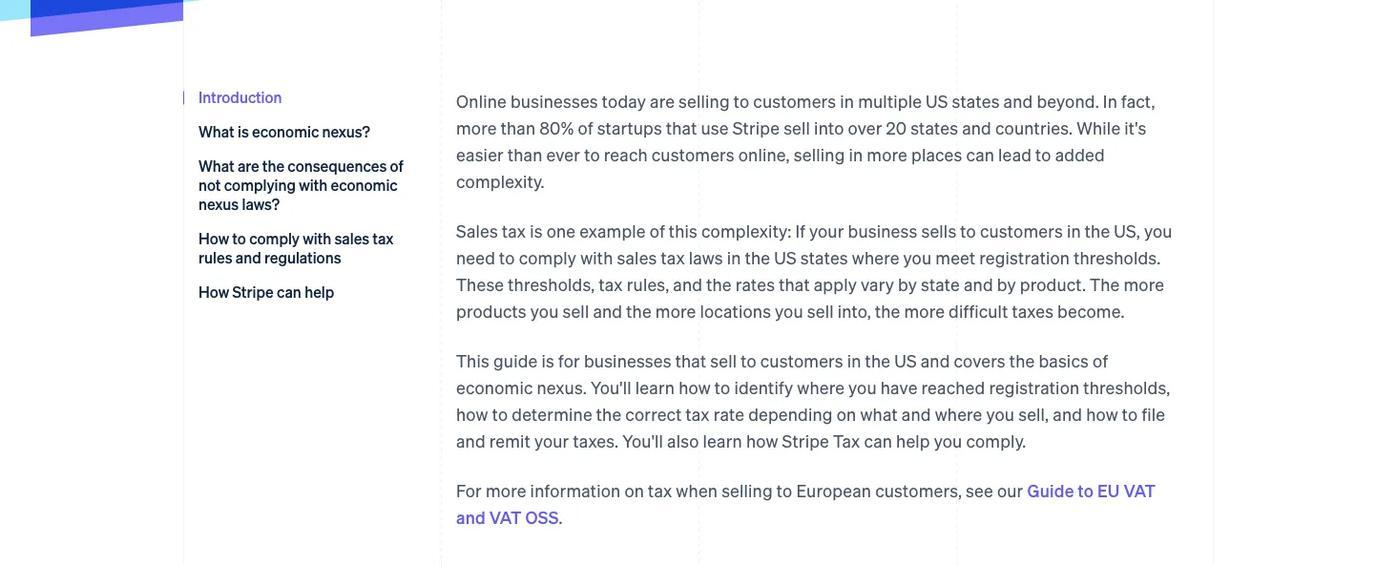Task type: describe. For each thing, give the bounding box(es) containing it.
the down vary
[[875, 300, 900, 321]]

and down laws
[[673, 273, 703, 294]]

1 vertical spatial stripe
[[232, 282, 274, 301]]

difficult
[[949, 300, 1008, 321]]

you right products
[[530, 300, 559, 321]]

us inside this guide is for businesses that sell to customers in the us and covers the basics of economic nexus. you'll learn how to identify where you have reached registration thresholds, how to determine the correct tax rate depending on what and where you sell, and how to file and remit your taxes. you'll also learn how stripe tax can help you comply.
[[894, 349, 917, 371]]

state
[[921, 273, 960, 294]]

thresholds.
[[1074, 246, 1161, 268]]

and inside guide to eu vat and vat oss
[[456, 506, 486, 527]]

and inside how to comply with sales tax rules and regulations
[[236, 248, 261, 267]]

1 vertical spatial on
[[625, 479, 644, 501]]

online
[[456, 90, 507, 111]]

meet
[[936, 246, 976, 268]]

online businesses today are selling to customers in multiple us states and beyond. in fact, more than 80% of startups that use stripe sell into over 20 states and countries. while it's easier than ever to reach customers online, selling in more places can lead to added complexity.
[[456, 90, 1155, 191]]

these
[[456, 273, 504, 294]]

and down example on the left top of the page
[[593, 300, 623, 321]]

more down state
[[904, 300, 945, 321]]

when
[[676, 479, 718, 501]]

and up the difficult
[[964, 273, 993, 294]]

what
[[860, 403, 898, 424]]

nexus
[[199, 194, 239, 213]]

consequences
[[288, 156, 387, 175]]

one
[[547, 220, 576, 241]]

it's
[[1125, 116, 1147, 138]]

introduction
[[199, 87, 282, 106]]

and right sell,
[[1053, 403, 1082, 424]]

the up rates
[[745, 246, 770, 268]]

what for what are the consequences of not complying with economic nexus laws?
[[199, 156, 234, 175]]

more up "vat oss"
[[486, 479, 526, 501]]

how for how to comply with sales tax rules and regulations
[[199, 229, 229, 248]]

customers down use
[[652, 143, 735, 165]]

sells
[[921, 220, 957, 241]]

more down rules,
[[656, 300, 696, 321]]

you right us,
[[1144, 220, 1173, 241]]

customers inside this guide is for businesses that sell to customers in the us and covers the basics of economic nexus. you'll learn how to identify where you have reached registration thresholds, how to determine the correct tax rate depending on what and where you sell, and how to file and remit your taxes. you'll also learn how stripe tax can help you comply.
[[761, 349, 844, 371]]

in up into on the right top of the page
[[840, 90, 854, 111]]

for more information on tax when selling to european customers, see our
[[456, 479, 1027, 501]]

complexity:
[[702, 220, 792, 241]]

file
[[1142, 403, 1166, 424]]

correct
[[626, 403, 682, 424]]

2 vertical spatial selling
[[722, 479, 773, 501]]

can inside this guide is for businesses that sell to customers in the us and covers the basics of economic nexus. you'll learn how to identify where you have reached registration thresholds, how to determine the correct tax rate depending on what and where you sell, and how to file and remit your taxes. you'll also learn how stripe tax can help you comply.
[[864, 429, 892, 451]]

nexus.
[[537, 376, 587, 398]]

the
[[1090, 273, 1120, 294]]

businesses inside this guide is for businesses that sell to customers in the us and covers the basics of economic nexus. you'll learn how to identify where you have reached registration thresholds, how to determine the correct tax rate depending on what and where you sell, and how to file and remit your taxes. you'll also learn how stripe tax can help you comply.
[[584, 349, 672, 371]]

economic inside what are the consequences of not complying with economic nexus laws?
[[331, 175, 398, 194]]

eu
[[1098, 479, 1120, 501]]

rate
[[714, 403, 745, 424]]

where inside sales tax is one example of this complexity: if your business sells to customers in the us, you need to comply with sales tax laws in the us states where you meet registration thresholds. these thresholds, tax rules, and the rates that apply vary by state and by product. the more products you sell and the more locations you sell into, the more difficult taxes become.
[[852, 246, 900, 268]]

example
[[580, 220, 646, 241]]

1 vertical spatial can
[[277, 282, 301, 301]]

1 vertical spatial than
[[508, 143, 543, 165]]

startups
[[597, 116, 662, 138]]

the left basics
[[1010, 349, 1035, 371]]

what is economic nexus?
[[199, 122, 370, 141]]

and left remit
[[456, 429, 486, 451]]

to down countries. in the top right of the page
[[1036, 143, 1052, 165]]

on inside this guide is for businesses that sell to customers in the us and covers the basics of economic nexus. you'll learn how to identify where you have reached registration thresholds, how to determine the correct tax rate depending on what and where you sell, and how to file and remit your taxes. you'll also learn how stripe tax can help you comply.
[[837, 403, 857, 424]]

to right sells
[[961, 220, 976, 241]]

how left file
[[1086, 403, 1118, 424]]

to inside how to comply with sales tax rules and regulations
[[232, 229, 246, 248]]

taxes become.
[[1012, 300, 1125, 321]]

how to comply with sales tax rules and regulations
[[199, 229, 394, 267]]

registration inside sales tax is one example of this complexity: if your business sells to customers in the us, you need to comply with sales tax laws in the us states where you meet registration thresholds. these thresholds, tax rules, and the rates that apply vary by state and by product. the more products you sell and the more locations you sell into, the more difficult taxes become.
[[980, 246, 1070, 268]]

sell inside online businesses today are selling to customers in multiple us states and beyond. in fact, more than 80% of startups that use stripe sell into over 20 states and countries. while it's easier than ever to reach customers online, selling in more places can lead to added complexity.
[[784, 116, 810, 138]]

you down sells
[[903, 246, 932, 268]]

sales inside how to comply with sales tax rules and regulations
[[334, 229, 370, 248]]

sell,
[[1019, 403, 1049, 424]]

multiple
[[858, 90, 922, 111]]

introduction link
[[199, 87, 282, 106]]

see
[[966, 479, 994, 501]]

tax left rules,
[[599, 273, 623, 294]]

0 vertical spatial than
[[501, 116, 536, 138]]

how stripe can help link
[[199, 282, 334, 301]]

this
[[456, 349, 490, 371]]

the down laws
[[706, 273, 732, 294]]

added
[[1055, 143, 1105, 165]]

covers
[[954, 349, 1006, 371]]

customers,
[[875, 479, 962, 501]]

is for sales
[[530, 220, 543, 241]]

determine
[[512, 403, 593, 424]]

guide to eu vat and vat oss link
[[456, 479, 1156, 527]]

with inside how to comply with sales tax rules and regulations
[[303, 229, 331, 248]]

to up online, at the top right of the page
[[734, 90, 750, 111]]

in inside this guide is for businesses that sell to customers in the us and covers the basics of economic nexus. you'll learn how to identify where you have reached registration thresholds, how to determine the correct tax rate depending on what and where you sell, and how to file and remit your taxes. you'll also learn how stripe tax can help you comply.
[[847, 349, 862, 371]]

not
[[199, 175, 221, 194]]

complying
[[224, 175, 296, 194]]

how to comply with sales tax rules and regulations link
[[199, 229, 394, 267]]

you left sell,
[[986, 403, 1015, 424]]

fact,
[[1121, 90, 1155, 111]]

european
[[796, 479, 872, 501]]

how down depending
[[746, 429, 778, 451]]

of inside online businesses today are selling to customers in multiple us states and beyond. in fact, more than 80% of startups that use stripe sell into over 20 states and countries. while it's easier than ever to reach customers online, selling in more places can lead to added complexity.
[[578, 116, 593, 138]]

sell down apply
[[807, 300, 834, 321]]

today
[[602, 90, 646, 111]]

registration inside this guide is for businesses that sell to customers in the us and covers the basics of economic nexus. you'll learn how to identify where you have reached registration thresholds, how to determine the correct tax rate depending on what and where you sell, and how to file and remit your taxes. you'll also learn how stripe tax can help you comply.
[[989, 376, 1080, 398]]

need
[[456, 246, 495, 268]]

1 horizontal spatial learn
[[703, 429, 743, 451]]

to inside guide to eu vat and vat oss
[[1078, 479, 1094, 501]]

the up taxes.
[[596, 403, 622, 424]]

for
[[456, 479, 482, 501]]

depending
[[748, 403, 833, 424]]

into
[[814, 116, 844, 138]]

reached
[[922, 376, 985, 398]]

laws?
[[242, 194, 280, 213]]

you comply.
[[934, 429, 1027, 451]]

states inside sales tax is one example of this complexity: if your business sells to customers in the us, you need to comply with sales tax laws in the us states where you meet registration thresholds. these thresholds, tax rules, and the rates that apply vary by state and by product. the more products you sell and the more locations you sell into, the more difficult taxes become.
[[801, 246, 848, 268]]

more down thresholds.
[[1124, 273, 1165, 294]]

use
[[701, 116, 729, 138]]

over
[[848, 116, 882, 138]]

tax down this
[[661, 246, 685, 268]]

regulations
[[264, 248, 341, 267]]

sell up for
[[563, 300, 589, 321]]

places
[[911, 143, 963, 165]]

0 vertical spatial is
[[238, 122, 249, 141]]

tax left when
[[648, 479, 672, 501]]

and up "places"
[[962, 116, 992, 138]]

this guide is for businesses that sell to customers in the us and covers the basics of economic nexus. you'll learn how to identify where you have reached registration thresholds, how to determine the correct tax rate depending on what and where you sell, and how to file and remit your taxes. you'll also learn how stripe tax can help you comply.
[[456, 349, 1171, 451]]

for
[[558, 349, 580, 371]]

sales
[[456, 220, 498, 241]]

.
[[559, 506, 563, 527]]

ever
[[546, 143, 580, 165]]

beyond.
[[1037, 90, 1099, 111]]

in
[[1103, 90, 1118, 111]]

the up 'have'
[[865, 349, 891, 371]]

how up correct
[[679, 376, 711, 398]]

that inside sales tax is one example of this complexity: if your business sells to customers in the us, you need to comply with sales tax laws in the us states where you meet registration thresholds. these thresholds, tax rules, and the rates that apply vary by state and by product. the more products you sell and the more locations you sell into, the more difficult taxes become.
[[779, 273, 810, 294]]

the down rules,
[[626, 300, 652, 321]]

tax right sales
[[502, 220, 526, 241]]

guide
[[493, 349, 538, 371]]

rules,
[[627, 273, 669, 294]]

what are the consequences of not complying with economic nexus laws? link
[[199, 156, 403, 213]]

basics
[[1039, 349, 1089, 371]]

more down "20"
[[867, 143, 908, 165]]

to right ever
[[584, 143, 600, 165]]

sales tax is one example of this complexity: if your business sells to customers in the us, you need to comply with sales tax laws in the us states where you meet registration thresholds. these thresholds, tax rules, and the rates that apply vary by state and by product. the more products you sell and the more locations you sell into, the more difficult taxes become.
[[456, 220, 1173, 321]]

what are the consequences of not complying with economic nexus laws?
[[199, 156, 403, 213]]

of inside this guide is for businesses that sell to customers in the us and covers the basics of economic nexus. you'll learn how to identify where you have reached registration thresholds, how to determine the correct tax rate depending on what and where you sell, and how to file and remit your taxes. you'll also learn how stripe tax can help you comply.
[[1093, 349, 1108, 371]]

easier
[[456, 143, 504, 165]]



Task type: locate. For each thing, give the bounding box(es) containing it.
stripe down depending
[[782, 429, 829, 451]]

are inside what are the consequences of not complying with economic nexus laws?
[[238, 156, 259, 175]]

0 vertical spatial selling
[[679, 90, 730, 111]]

the
[[262, 156, 284, 175], [1085, 220, 1110, 241], [745, 246, 770, 268], [706, 273, 732, 294], [626, 300, 652, 321], [875, 300, 900, 321], [865, 349, 891, 371], [1010, 349, 1035, 371], [596, 403, 622, 424]]

what is economic nexus? link
[[199, 122, 370, 141]]

1 horizontal spatial where
[[852, 246, 900, 268]]

than
[[501, 116, 536, 138], [508, 143, 543, 165]]

you up what
[[849, 376, 877, 398]]

your inside sales tax is one example of this complexity: if your business sells to customers in the us, you need to comply with sales tax laws in the us states where you meet registration thresholds. these thresholds, tax rules, and the rates that apply vary by state and by product. the more products you sell and the more locations you sell into, the more difficult taxes become.
[[809, 220, 844, 241]]

sales
[[334, 229, 370, 248], [617, 246, 657, 268]]

0 horizontal spatial economic
[[252, 122, 319, 141]]

1 vertical spatial learn
[[703, 429, 743, 451]]

0 vertical spatial your
[[809, 220, 844, 241]]

what for what is economic nexus?
[[199, 122, 234, 141]]

vat oss
[[489, 506, 559, 527]]

vary
[[861, 273, 894, 294]]

is left one in the top left of the page
[[530, 220, 543, 241]]

and down 'have'
[[902, 403, 931, 424]]

learn down rate
[[703, 429, 743, 451]]

with down example on the left top of the page
[[580, 246, 613, 268]]

that left use
[[666, 116, 697, 138]]

comply inside sales tax is one example of this complexity: if your business sells to customers in the us, you need to comply with sales tax laws in the us states where you meet registration thresholds. these thresholds, tax rules, and the rates that apply vary by state and by product. the more products you sell and the more locations you sell into, the more difficult taxes become.
[[519, 246, 577, 268]]

of left this
[[650, 220, 665, 241]]

have
[[881, 376, 918, 398]]

rates
[[736, 273, 775, 294]]

stripe inside online businesses today are selling to customers in multiple us states and beyond. in fact, more than 80% of startups that use stripe sell into over 20 states and countries. while it's easier than ever to reach customers online, selling in more places can lead to added complexity.
[[733, 116, 780, 138]]

0 vertical spatial help
[[305, 282, 334, 301]]

1 vertical spatial where
[[797, 376, 845, 398]]

is left for
[[542, 349, 555, 371]]

selling
[[679, 90, 730, 111], [794, 143, 845, 165], [722, 479, 773, 501]]

0 vertical spatial us
[[926, 90, 948, 111]]

online,
[[738, 143, 790, 165]]

taxes.
[[573, 429, 619, 451]]

more
[[456, 116, 497, 138], [867, 143, 908, 165], [1124, 273, 1165, 294], [656, 300, 696, 321], [904, 300, 945, 321], [486, 479, 526, 501]]

on
[[837, 403, 857, 424], [625, 479, 644, 501]]

our
[[997, 479, 1024, 501]]

into,
[[838, 300, 871, 321]]

1 vertical spatial what
[[199, 156, 234, 175]]

1 vertical spatial economic
[[331, 175, 398, 194]]

sell left into on the right top of the page
[[784, 116, 810, 138]]

selling down into on the right top of the page
[[794, 143, 845, 165]]

is inside sales tax is one example of this complexity: if your business sells to customers in the us, you need to comply with sales tax laws in the us states where you meet registration thresholds. these thresholds, tax rules, and the rates that apply vary by state and by product. the more products you sell and the more locations you sell into, the more difficult taxes become.
[[530, 220, 543, 241]]

nexus?
[[322, 122, 370, 141]]

1 vertical spatial you'll
[[622, 429, 663, 451]]

0 vertical spatial economic
[[252, 122, 319, 141]]

2 vertical spatial where
[[935, 403, 983, 424]]

1 by from the left
[[898, 273, 917, 294]]

business
[[848, 220, 918, 241]]

1 horizontal spatial thresholds,
[[1084, 376, 1171, 398]]

80%
[[539, 116, 574, 138]]

0 horizontal spatial help
[[305, 282, 334, 301]]

products
[[456, 300, 527, 321]]

businesses inside online businesses today are selling to customers in multiple us states and beyond. in fact, more than 80% of startups that use stripe sell into over 20 states and countries. while it's easier than ever to reach customers online, selling in more places can lead to added complexity.
[[511, 90, 598, 111]]

to right need
[[499, 246, 515, 268]]

2 how from the top
[[199, 282, 229, 301]]

with inside what are the consequences of not complying with economic nexus laws?
[[299, 175, 328, 194]]

how down the nexus
[[199, 229, 229, 248]]

2 horizontal spatial stripe
[[782, 429, 829, 451]]

0 vertical spatial where
[[852, 246, 900, 268]]

stripe
[[733, 116, 780, 138], [232, 282, 274, 301], [782, 429, 829, 451]]

you'll
[[591, 376, 632, 398], [622, 429, 663, 451]]

laws
[[689, 246, 723, 268]]

tax up also
[[686, 403, 710, 424]]

customers up identify
[[761, 349, 844, 371]]

are
[[650, 90, 675, 111], [238, 156, 259, 175]]

in down over
[[849, 143, 863, 165]]

sell
[[784, 116, 810, 138], [563, 300, 589, 321], [807, 300, 834, 321], [710, 349, 737, 371]]

0 vertical spatial learn
[[635, 376, 675, 398]]

1 horizontal spatial economic
[[331, 175, 398, 194]]

tax inside how to comply with sales tax rules and regulations
[[373, 229, 394, 248]]

0 horizontal spatial by
[[898, 273, 917, 294]]

this
[[669, 220, 698, 241]]

2 vertical spatial can
[[864, 429, 892, 451]]

how down this
[[456, 403, 488, 424]]

0 horizontal spatial on
[[625, 479, 644, 501]]

help
[[305, 282, 334, 301], [896, 429, 930, 451]]

is
[[238, 122, 249, 141], [530, 220, 543, 241], [542, 349, 555, 371]]

sales inside sales tax is one example of this complexity: if your business sells to customers in the us, you need to comply with sales tax laws in the us states where you meet registration thresholds. these thresholds, tax rules, and the rates that apply vary by state and by product. the more products you sell and the more locations you sell into, the more difficult taxes become.
[[617, 246, 657, 268]]

is inside this guide is for businesses that sell to customers in the us and covers the basics of economic nexus. you'll learn how to identify where you have reached registration thresholds, how to determine the correct tax rate depending on what and where you sell, and how to file and remit your taxes. you'll also learn how stripe tax can help you comply.
[[542, 349, 555, 371]]

1 what from the top
[[199, 122, 234, 141]]

us right multiple
[[926, 90, 948, 111]]

0 vertical spatial how
[[199, 229, 229, 248]]

comply down one in the top left of the page
[[519, 246, 577, 268]]

2 horizontal spatial can
[[966, 143, 995, 165]]

1 vertical spatial help
[[896, 429, 930, 451]]

sell up identify
[[710, 349, 737, 371]]

1 horizontal spatial can
[[864, 429, 892, 451]]

1 vertical spatial states
[[911, 116, 958, 138]]

2 what from the top
[[199, 156, 234, 175]]

that
[[666, 116, 697, 138], [779, 273, 810, 294], [675, 349, 707, 371]]

1 vertical spatial that
[[779, 273, 810, 294]]

2 by from the left
[[997, 273, 1016, 294]]

2 horizontal spatial economic
[[456, 376, 533, 398]]

help down regulations
[[305, 282, 334, 301]]

1 horizontal spatial your
[[809, 220, 844, 241]]

sales up rules,
[[617, 246, 657, 268]]

to
[[734, 90, 750, 111], [584, 143, 600, 165], [1036, 143, 1052, 165], [961, 220, 976, 241], [232, 229, 246, 248], [499, 246, 515, 268], [741, 349, 757, 371], [715, 376, 731, 398], [492, 403, 508, 424], [1122, 403, 1138, 424], [777, 479, 793, 501], [1078, 479, 1094, 501]]

1 vertical spatial registration
[[989, 376, 1080, 398]]

you'll down correct
[[622, 429, 663, 451]]

customers inside sales tax is one example of this complexity: if your business sells to customers in the us, you need to comply with sales tax laws in the us states where you meet registration thresholds. these thresholds, tax rules, and the rates that apply vary by state and by product. the more products you sell and the more locations you sell into, the more difficult taxes become.
[[980, 220, 1063, 241]]

by
[[898, 273, 917, 294], [997, 273, 1016, 294]]

can down regulations
[[277, 282, 301, 301]]

can left lead
[[966, 143, 995, 165]]

0 horizontal spatial can
[[277, 282, 301, 301]]

thresholds, up file
[[1084, 376, 1171, 398]]

with right complying
[[299, 175, 328, 194]]

than up complexity.
[[508, 143, 543, 165]]

the down what is economic nexus? 'link'
[[262, 156, 284, 175]]

tax
[[502, 220, 526, 241], [373, 229, 394, 248], [661, 246, 685, 268], [599, 273, 623, 294], [686, 403, 710, 424], [648, 479, 672, 501]]

in
[[840, 90, 854, 111], [849, 143, 863, 165], [1067, 220, 1081, 241], [727, 246, 741, 268], [847, 349, 862, 371]]

tax inside this guide is for businesses that sell to customers in the us and covers the basics of economic nexus. you'll learn how to identify where you have reached registration thresholds, how to determine the correct tax rate depending on what and where you sell, and how to file and remit your taxes. you'll also learn how stripe tax can help you comply.
[[686, 403, 710, 424]]

countries.
[[995, 116, 1073, 138]]

vat
[[1124, 479, 1156, 501]]

by up the difficult
[[997, 273, 1016, 294]]

20
[[886, 116, 907, 138]]

registration
[[980, 246, 1070, 268], [989, 376, 1080, 398]]

stripe up online, at the top right of the page
[[733, 116, 780, 138]]

0 vertical spatial registration
[[980, 246, 1070, 268]]

the inside what are the consequences of not complying with economic nexus laws?
[[262, 156, 284, 175]]

what down introduction
[[199, 122, 234, 141]]

states up "places"
[[911, 116, 958, 138]]

sell inside this guide is for businesses that sell to customers in the us and covers the basics of economic nexus. you'll learn how to identify where you have reached registration thresholds, how to determine the correct tax rate depending on what and where you sell, and how to file and remit your taxes. you'll also learn how stripe tax can help you comply.
[[710, 349, 737, 371]]

and right "rules" on the left top of the page
[[236, 248, 261, 267]]

2 vertical spatial stripe
[[782, 429, 829, 451]]

0 vertical spatial stripe
[[733, 116, 780, 138]]

where up vary
[[852, 246, 900, 268]]

to up rate
[[715, 376, 731, 398]]

and
[[1004, 90, 1033, 111], [962, 116, 992, 138], [236, 248, 261, 267], [673, 273, 703, 294], [964, 273, 993, 294], [593, 300, 623, 321], [921, 349, 950, 371], [902, 403, 931, 424], [1053, 403, 1082, 424], [456, 429, 486, 451], [456, 506, 486, 527]]

what
[[199, 122, 234, 141], [199, 156, 234, 175]]

the left us,
[[1085, 220, 1110, 241]]

and up reached
[[921, 349, 950, 371]]

is down introduction link
[[238, 122, 249, 141]]

reach
[[604, 143, 648, 165]]

can down what
[[864, 429, 892, 451]]

while
[[1077, 116, 1121, 138]]

to up remit
[[492, 403, 508, 424]]

selling up use
[[679, 90, 730, 111]]

1 horizontal spatial us
[[894, 349, 917, 371]]

0 vertical spatial that
[[666, 116, 697, 138]]

stripe inside this guide is for businesses that sell to customers in the us and covers the basics of economic nexus. you'll learn how to identify where you have reached registration thresholds, how to determine the correct tax rate depending on what and where you sell, and how to file and remit your taxes. you'll also learn how stripe tax can help you comply.
[[782, 429, 829, 451]]

us inside sales tax is one example of this complexity: if your business sells to customers in the us, you need to comply with sales tax laws in the us states where you meet registration thresholds. these thresholds, tax rules, and the rates that apply vary by state and by product. the more products you sell and the more locations you sell into, the more difficult taxes become.
[[774, 246, 797, 268]]

that up correct
[[675, 349, 707, 371]]

tax
[[833, 429, 860, 451]]

that right rates
[[779, 273, 810, 294]]

1 vertical spatial thresholds,
[[1084, 376, 1171, 398]]

learn
[[635, 376, 675, 398], [703, 429, 743, 451]]

identify
[[734, 376, 793, 398]]

1 vertical spatial are
[[238, 156, 259, 175]]

2 vertical spatial that
[[675, 349, 707, 371]]

1 horizontal spatial sales
[[617, 246, 657, 268]]

with down what are the consequences of not complying with economic nexus laws? at the left of page
[[303, 229, 331, 248]]

2 vertical spatial economic
[[456, 376, 533, 398]]

help down what
[[896, 429, 930, 451]]

remit
[[489, 429, 531, 451]]

0 horizontal spatial us
[[774, 246, 797, 268]]

than left "80%"
[[501, 116, 536, 138]]

2 horizontal spatial where
[[935, 403, 983, 424]]

can
[[966, 143, 995, 165], [277, 282, 301, 301], [864, 429, 892, 451]]

how down "rules" on the left top of the page
[[199, 282, 229, 301]]

you down rates
[[775, 300, 803, 321]]

with
[[299, 175, 328, 194], [303, 229, 331, 248], [580, 246, 613, 268]]

in up thresholds.
[[1067, 220, 1081, 241]]

can inside online businesses today are selling to customers in multiple us states and beyond. in fact, more than 80% of startups that use stripe sell into over 20 states and countries. while it's easier than ever to reach customers online, selling in more places can lead to added complexity.
[[966, 143, 995, 165]]

you'll right the 'nexus.'
[[591, 376, 632, 398]]

information
[[530, 479, 621, 501]]

0 horizontal spatial learn
[[635, 376, 675, 398]]

1 vertical spatial your
[[534, 429, 569, 451]]

us down if
[[774, 246, 797, 268]]

how for how stripe can help
[[199, 282, 229, 301]]

how inside how to comply with sales tax rules and regulations
[[199, 229, 229, 248]]

help inside this guide is for businesses that sell to customers in the us and covers the basics of economic nexus. you'll learn how to identify where you have reached registration thresholds, how to determine the correct tax rate depending on what and where you sell, and how to file and remit your taxes. you'll also learn how stripe tax can help you comply.
[[896, 429, 930, 451]]

learn up correct
[[635, 376, 675, 398]]

0 vertical spatial on
[[837, 403, 857, 424]]

and down for in the left of the page
[[456, 506, 486, 527]]

1 horizontal spatial are
[[650, 90, 675, 111]]

comply inside how to comply with sales tax rules and regulations
[[249, 229, 300, 248]]

1 vertical spatial selling
[[794, 143, 845, 165]]

and up countries. in the top right of the page
[[1004, 90, 1033, 111]]

apply
[[814, 273, 857, 294]]

0 horizontal spatial your
[[534, 429, 569, 451]]

with inside sales tax is one example of this complexity: if your business sells to customers in the us, you need to comply with sales tax laws in the us states where you meet registration thresholds. these thresholds, tax rules, and the rates that apply vary by state and by product. the more products you sell and the more locations you sell into, the more difficult taxes become.
[[580, 246, 613, 268]]

1 how from the top
[[199, 229, 229, 248]]

1 horizontal spatial comply
[[519, 246, 577, 268]]

0 horizontal spatial are
[[238, 156, 259, 175]]

us inside online businesses today are selling to customers in multiple us states and beyond. in fact, more than 80% of startups that use stripe sell into over 20 states and countries. while it's easier than ever to reach customers online, selling in more places can lead to added complexity.
[[926, 90, 948, 111]]

economic
[[252, 122, 319, 141], [331, 175, 398, 194], [456, 376, 533, 398]]

1 vertical spatial is
[[530, 220, 543, 241]]

1 vertical spatial businesses
[[584, 349, 672, 371]]

2 vertical spatial is
[[542, 349, 555, 371]]

in down into,
[[847, 349, 862, 371]]

thresholds,
[[508, 273, 595, 294], [1084, 376, 1171, 398]]

of inside what are the consequences of not complying with economic nexus laws?
[[390, 156, 403, 175]]

your
[[809, 220, 844, 241], [534, 429, 569, 451]]

of inside sales tax is one example of this complexity: if your business sells to customers in the us, you need to comply with sales tax laws in the us states where you meet registration thresholds. these thresholds, tax rules, and the rates that apply vary by state and by product. the more products you sell and the more locations you sell into, the more difficult taxes become.
[[650, 220, 665, 241]]

to up identify
[[741, 349, 757, 371]]

guide
[[1027, 479, 1074, 501]]

what up the nexus
[[199, 156, 234, 175]]

0 horizontal spatial stripe
[[232, 282, 274, 301]]

product.
[[1020, 273, 1086, 294]]

how stripe can help
[[199, 282, 334, 301]]

0 horizontal spatial where
[[797, 376, 845, 398]]

0 horizontal spatial comply
[[249, 229, 300, 248]]

locations
[[700, 300, 771, 321]]

if
[[795, 220, 806, 241]]

more up easier
[[456, 116, 497, 138]]

by right vary
[[898, 273, 917, 294]]

thresholds, inside sales tax is one example of this complexity: if your business sells to customers in the us, you need to comply with sales tax laws in the us states where you meet registration thresholds. these thresholds, tax rules, and the rates that apply vary by state and by product. the more products you sell and the more locations you sell into, the more difficult taxes become.
[[508, 273, 595, 294]]

customers up into on the right top of the page
[[753, 90, 836, 111]]

1 horizontal spatial on
[[837, 403, 857, 424]]

your inside this guide is for businesses that sell to customers in the us and covers the basics of economic nexus. you'll learn how to identify where you have reached registration thresholds, how to determine the correct tax rate depending on what and where you sell, and how to file and remit your taxes. you'll also learn how stripe tax can help you comply.
[[534, 429, 569, 451]]

economic down nexus?
[[331, 175, 398, 194]]

businesses
[[511, 90, 598, 111], [584, 349, 672, 371]]

1 horizontal spatial help
[[896, 429, 930, 451]]

what inside what are the consequences of not complying with economic nexus laws?
[[199, 156, 234, 175]]

0 vertical spatial are
[[650, 90, 675, 111]]

also
[[667, 429, 699, 451]]

are inside online businesses today are selling to customers in multiple us states and beyond. in fact, more than 80% of startups that use stripe sell into over 20 states and countries. while it's easier than ever to reach customers online, selling in more places can lead to added complexity.
[[650, 90, 675, 111]]

your down determine
[[534, 429, 569, 451]]

your right if
[[809, 220, 844, 241]]

2 horizontal spatial us
[[926, 90, 948, 111]]

0 vertical spatial you'll
[[591, 376, 632, 398]]

rules
[[199, 248, 232, 267]]

guide to eu vat and vat oss
[[456, 479, 1156, 527]]

1 vertical spatial how
[[199, 282, 229, 301]]

to left file
[[1122, 403, 1138, 424]]

1 horizontal spatial by
[[997, 273, 1016, 294]]

2 vertical spatial states
[[801, 246, 848, 268]]

2 vertical spatial us
[[894, 349, 917, 371]]

0 vertical spatial businesses
[[511, 90, 598, 111]]

economic inside this guide is for businesses that sell to customers in the us and covers the basics of economic nexus. you'll learn how to identify where you have reached registration thresholds, how to determine the correct tax rate depending on what and where you sell, and how to file and remit your taxes. you'll also learn how stripe tax can help you comply.
[[456, 376, 533, 398]]

that inside online businesses today are selling to customers in multiple us states and beyond. in fact, more than 80% of startups that use stripe sell into over 20 states and countries. while it's easier than ever to reach customers online, selling in more places can lead to added complexity.
[[666, 116, 697, 138]]

where up depending
[[797, 376, 845, 398]]

is for this
[[542, 349, 555, 371]]

states up apply
[[801, 246, 848, 268]]

0 vertical spatial states
[[952, 90, 1000, 111]]

complexity.
[[456, 170, 545, 191]]

registration up sell,
[[989, 376, 1080, 398]]

0 horizontal spatial thresholds,
[[508, 273, 595, 294]]

in right laws
[[727, 246, 741, 268]]

where
[[852, 246, 900, 268], [797, 376, 845, 398], [935, 403, 983, 424]]

how
[[679, 376, 711, 398], [456, 403, 488, 424], [1086, 403, 1118, 424], [746, 429, 778, 451]]

states
[[952, 90, 1000, 111], [911, 116, 958, 138], [801, 246, 848, 268]]

economic up what are the consequences of not complying with economic nexus laws? link
[[252, 122, 319, 141]]

thresholds, inside this guide is for businesses that sell to customers in the us and covers the basics of economic nexus. you'll learn how to identify where you have reached registration thresholds, how to determine the correct tax rate depending on what and where you sell, and how to file and remit your taxes. you'll also learn how stripe tax can help you comply.
[[1084, 376, 1171, 398]]

0 vertical spatial can
[[966, 143, 995, 165]]

that inside this guide is for businesses that sell to customers in the us and covers the basics of economic nexus. you'll learn how to identify where you have reached registration thresholds, how to determine the correct tax rate depending on what and where you sell, and how to file and remit your taxes. you'll also learn how stripe tax can help you comply.
[[675, 349, 707, 371]]

1 horizontal spatial stripe
[[733, 116, 780, 138]]

are up laws?
[[238, 156, 259, 175]]

thresholds, down one in the top left of the page
[[508, 273, 595, 294]]

on right information
[[625, 479, 644, 501]]

on up tax
[[837, 403, 857, 424]]

0 horizontal spatial sales
[[334, 229, 370, 248]]

to left european
[[777, 479, 793, 501]]

you
[[1144, 220, 1173, 241], [903, 246, 932, 268], [530, 300, 559, 321], [775, 300, 803, 321], [849, 376, 877, 398], [986, 403, 1015, 424]]

0 vertical spatial thresholds,
[[508, 273, 595, 294]]

0 vertical spatial what
[[199, 122, 234, 141]]

1 vertical spatial us
[[774, 246, 797, 268]]



Task type: vqa. For each thing, say whether or not it's contained in the screenshot.
implementation
no



